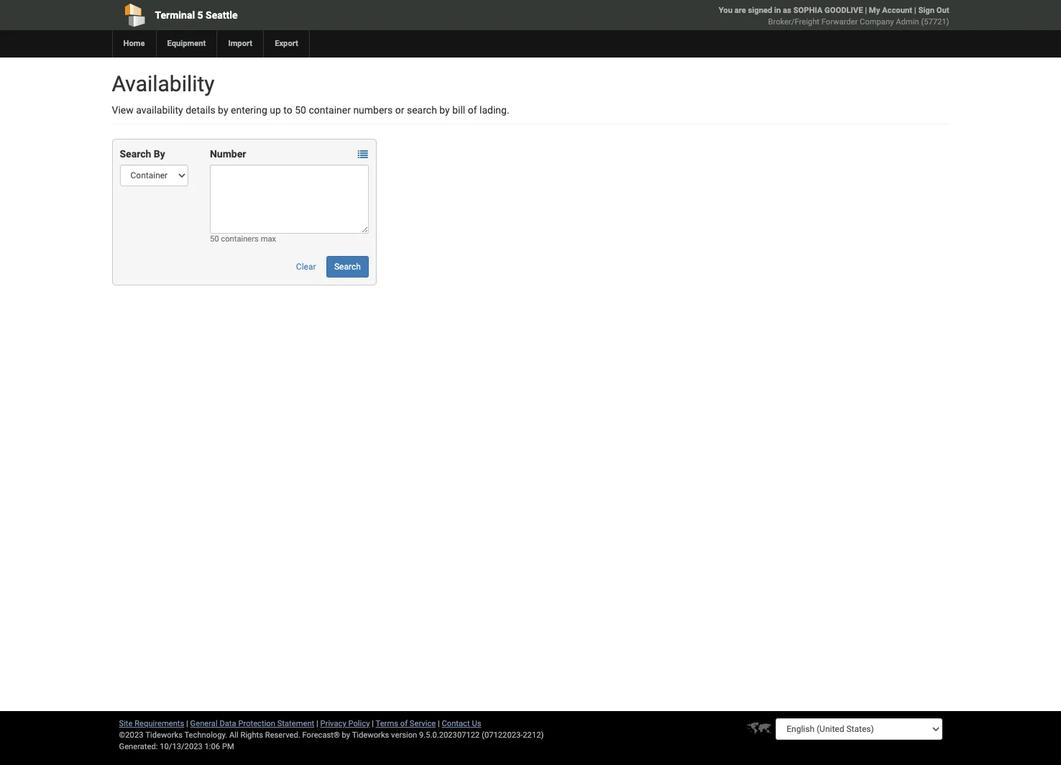 Task type: locate. For each thing, give the bounding box(es) containing it.
0 vertical spatial search
[[120, 148, 151, 160]]

sign
[[919, 6, 935, 15]]

container
[[309, 104, 351, 116]]

50 right to
[[295, 104, 306, 116]]

contact
[[442, 719, 470, 729]]

1 horizontal spatial by
[[342, 731, 350, 740]]

home link
[[112, 30, 156, 58]]

pm
[[222, 742, 234, 752]]

show list image
[[358, 150, 368, 160]]

view
[[112, 104, 134, 116]]

terminal 5 seattle
[[155, 9, 238, 21]]

2 horizontal spatial by
[[440, 104, 450, 116]]

0 horizontal spatial of
[[400, 719, 408, 729]]

sign out link
[[919, 6, 950, 15]]

1 horizontal spatial of
[[468, 104, 477, 116]]

of
[[468, 104, 477, 116], [400, 719, 408, 729]]

statement
[[277, 719, 315, 729]]

general
[[190, 719, 218, 729]]

by left the bill
[[440, 104, 450, 116]]

search left by
[[120, 148, 151, 160]]

company
[[860, 17, 894, 27]]

of inside site requirements | general data protection statement | privacy policy | terms of service | contact us ©2023 tideworks technology. all rights reserved. forecast® by tideworks version 9.5.0.202307122 (07122023-2212) generated: 10/13/2023 1:06 pm
[[400, 719, 408, 729]]

my
[[870, 6, 881, 15]]

terms of service link
[[376, 719, 436, 729]]

import link
[[217, 30, 263, 58]]

site requirements link
[[119, 719, 184, 729]]

you
[[719, 6, 733, 15]]

policy
[[348, 719, 370, 729]]

containers
[[221, 234, 259, 244]]

5
[[198, 9, 203, 21]]

by inside site requirements | general data protection statement | privacy policy | terms of service | contact us ©2023 tideworks technology. all rights reserved. forecast® by tideworks version 9.5.0.202307122 (07122023-2212) generated: 10/13/2023 1:06 pm
[[342, 731, 350, 740]]

are
[[735, 6, 746, 15]]

general data protection statement link
[[190, 719, 315, 729]]

sophia
[[794, 6, 823, 15]]

2212)
[[523, 731, 544, 740]]

of right the bill
[[468, 104, 477, 116]]

in
[[775, 6, 781, 15]]

account
[[883, 6, 913, 15]]

version
[[391, 731, 417, 740]]

or
[[395, 104, 405, 116]]

by
[[218, 104, 228, 116], [440, 104, 450, 116], [342, 731, 350, 740]]

1 vertical spatial search
[[334, 262, 361, 272]]

of up version
[[400, 719, 408, 729]]

by
[[154, 148, 165, 160]]

goodlive
[[825, 6, 863, 15]]

as
[[783, 6, 792, 15]]

search right clear button
[[334, 262, 361, 272]]

lading.
[[480, 104, 510, 116]]

privacy
[[320, 719, 346, 729]]

tideworks
[[352, 731, 389, 740]]

1 vertical spatial of
[[400, 719, 408, 729]]

(07122023-
[[482, 731, 523, 740]]

equipment link
[[156, 30, 217, 58]]

50
[[295, 104, 306, 116], [210, 234, 219, 244]]

entering
[[231, 104, 267, 116]]

reserved.
[[265, 731, 300, 740]]

50 left containers
[[210, 234, 219, 244]]

1 vertical spatial 50
[[210, 234, 219, 244]]

details
[[186, 104, 216, 116]]

search
[[120, 148, 151, 160], [334, 262, 361, 272]]

clear button
[[288, 256, 324, 278]]

protection
[[238, 719, 275, 729]]

0 horizontal spatial search
[[120, 148, 151, 160]]

1 horizontal spatial search
[[334, 262, 361, 272]]

privacy policy link
[[320, 719, 370, 729]]

search inside 'search' button
[[334, 262, 361, 272]]

export
[[275, 39, 298, 48]]

0 vertical spatial 50
[[295, 104, 306, 116]]

rights
[[241, 731, 263, 740]]

equipment
[[167, 39, 206, 48]]

0 horizontal spatial by
[[218, 104, 228, 116]]

| left sign
[[915, 6, 917, 15]]

by down privacy policy link
[[342, 731, 350, 740]]

|
[[865, 6, 868, 15], [915, 6, 917, 15], [186, 719, 188, 729], [317, 719, 318, 729], [372, 719, 374, 729], [438, 719, 440, 729]]

50 containers max
[[210, 234, 276, 244]]

admin
[[896, 17, 920, 27]]

by right details
[[218, 104, 228, 116]]

0 vertical spatial of
[[468, 104, 477, 116]]

all
[[229, 731, 239, 740]]



Task type: describe. For each thing, give the bounding box(es) containing it.
terminal
[[155, 9, 195, 21]]

export link
[[263, 30, 309, 58]]

©2023 tideworks
[[119, 731, 183, 740]]

search by
[[120, 148, 165, 160]]

bill
[[453, 104, 466, 116]]

site
[[119, 719, 133, 729]]

data
[[220, 719, 236, 729]]

my account link
[[870, 6, 913, 15]]

to
[[284, 104, 293, 116]]

number
[[210, 148, 246, 160]]

Number text field
[[210, 165, 369, 234]]

forwarder
[[822, 17, 858, 27]]

| up tideworks
[[372, 719, 374, 729]]

forecast®
[[302, 731, 340, 740]]

signed
[[748, 6, 773, 15]]

search button
[[327, 256, 369, 278]]

site requirements | general data protection statement | privacy policy | terms of service | contact us ©2023 tideworks technology. all rights reserved. forecast® by tideworks version 9.5.0.202307122 (07122023-2212) generated: 10/13/2023 1:06 pm
[[119, 719, 544, 752]]

us
[[472, 719, 482, 729]]

home
[[123, 39, 145, 48]]

terminal 5 seattle link
[[112, 0, 448, 30]]

(57721)
[[922, 17, 950, 27]]

numbers
[[353, 104, 393, 116]]

broker/freight
[[769, 17, 820, 27]]

service
[[410, 719, 436, 729]]

view availability details by entering up to 50 container numbers or search by bill of lading.
[[112, 104, 510, 116]]

search for search
[[334, 262, 361, 272]]

requirements
[[135, 719, 184, 729]]

| up 'forecast®' on the bottom left of page
[[317, 719, 318, 729]]

up
[[270, 104, 281, 116]]

0 horizontal spatial 50
[[210, 234, 219, 244]]

availability
[[136, 104, 183, 116]]

10/13/2023
[[160, 742, 203, 752]]

contact us link
[[442, 719, 482, 729]]

you are signed in as sophia goodlive | my account | sign out broker/freight forwarder company admin (57721)
[[719, 6, 950, 27]]

search for search by
[[120, 148, 151, 160]]

availability
[[112, 71, 215, 96]]

| left the my
[[865, 6, 868, 15]]

max
[[261, 234, 276, 244]]

| up 9.5.0.202307122
[[438, 719, 440, 729]]

clear
[[296, 262, 316, 272]]

1 horizontal spatial 50
[[295, 104, 306, 116]]

9.5.0.202307122
[[419, 731, 480, 740]]

import
[[228, 39, 253, 48]]

1:06
[[205, 742, 220, 752]]

terms
[[376, 719, 399, 729]]

generated:
[[119, 742, 158, 752]]

search
[[407, 104, 437, 116]]

out
[[937, 6, 950, 15]]

seattle
[[206, 9, 238, 21]]

technology.
[[184, 731, 227, 740]]

| left general at the bottom left
[[186, 719, 188, 729]]



Task type: vqa. For each thing, say whether or not it's contained in the screenshot.
january
no



